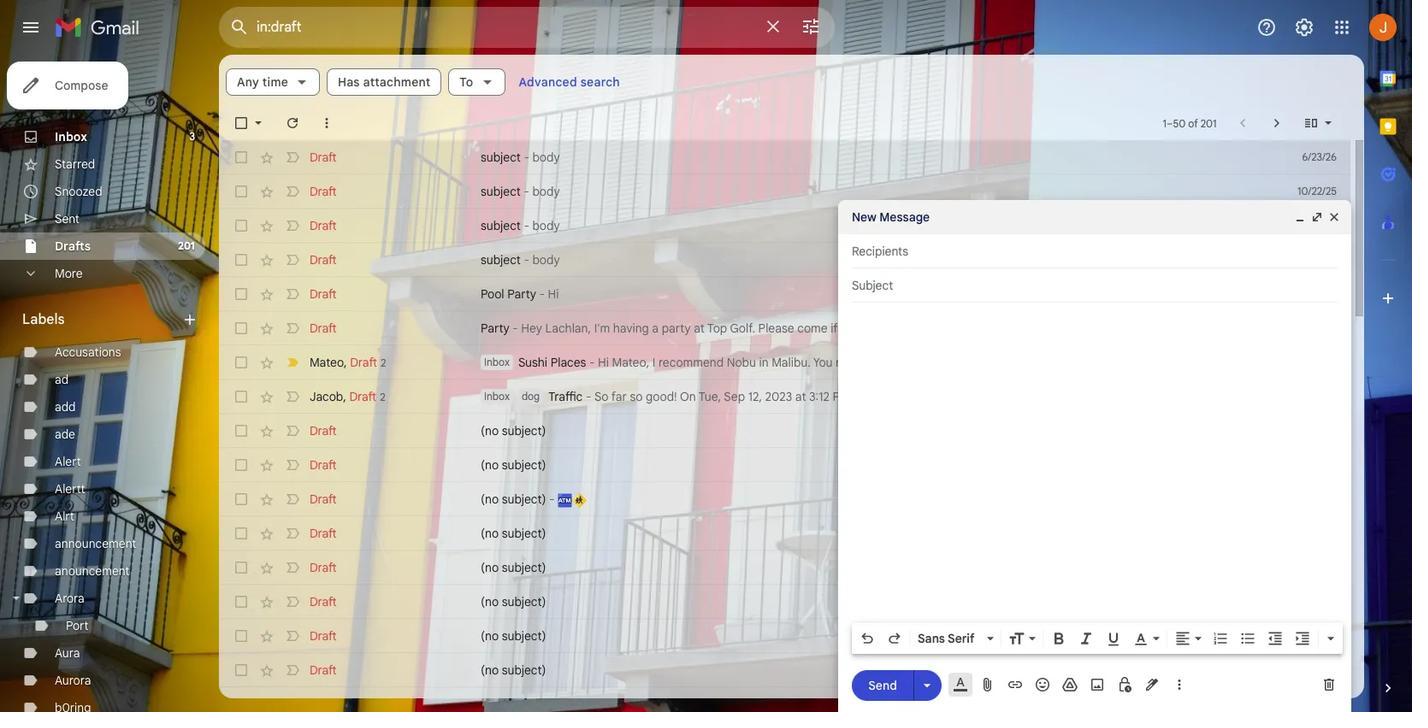 Task type: locate. For each thing, give the bounding box(es) containing it.
2 subject from the top
[[481, 184, 521, 199]]

2 down the mateo , draft 2
[[380, 391, 385, 403]]

bold ‪(⌘b)‬ image
[[1051, 631, 1068, 648]]

2 body from the top
[[533, 184, 560, 199]]

1 subject - body from the top
[[481, 150, 560, 165]]

3 cell from the top
[[1289, 388, 1351, 406]]

14 row from the top
[[219, 585, 1351, 619]]

tab list
[[1365, 55, 1413, 651]]

4 subject) from the top
[[502, 526, 546, 542]]

None checkbox
[[233, 115, 250, 132], [233, 286, 250, 303], [233, 491, 250, 508], [233, 525, 250, 542], [233, 560, 250, 577], [233, 594, 250, 611], [233, 662, 250, 679], [233, 696, 250, 713], [233, 115, 250, 132], [233, 286, 250, 303], [233, 491, 250, 508], [233, 525, 250, 542], [233, 560, 250, 577], [233, 594, 250, 611], [233, 662, 250, 679], [233, 696, 250, 713]]

main content
[[219, 55, 1413, 713]]

sans serif
[[918, 631, 975, 647]]

body for 6/23/26
[[533, 150, 560, 165]]

more
[[55, 266, 83, 281]]

port
[[66, 619, 89, 634]]

please
[[759, 321, 795, 336]]

subject)
[[502, 424, 546, 439], [502, 458, 546, 473], [502, 492, 546, 507], [502, 526, 546, 542], [502, 560, 546, 576], [502, 595, 546, 610], [502, 629, 546, 644], [502, 663, 546, 679]]

mateo up jacob , draft 2 on the left bottom of the page
[[310, 355, 344, 370]]

party
[[508, 287, 536, 302], [481, 321, 510, 336]]

cell for 5th 'row' from the bottom of the page
[[1289, 560, 1351, 577]]

accusations link
[[55, 345, 121, 360]]

7 subject) from the top
[[502, 629, 546, 644]]

3 (no subject) link from the top
[[481, 525, 1257, 542]]

formatting options toolbar
[[852, 624, 1343, 655]]

5 (no subject) from the top
[[481, 560, 546, 576]]

1
[[1163, 117, 1167, 130]]

1 horizontal spatial a
[[943, 355, 950, 370]]

1 subject) from the top
[[502, 424, 546, 439]]

jacob left simon at bottom right
[[853, 389, 886, 405]]

4 cell from the top
[[1289, 423, 1351, 440]]

insert files using drive image
[[1062, 677, 1079, 694]]

0 horizontal spatial 2023
[[765, 389, 792, 405]]

hi
[[548, 287, 559, 302], [598, 355, 609, 370]]

minimize image
[[1294, 210, 1307, 224]]

0 horizontal spatial jacob
[[310, 389, 343, 404]]

pool party - hi
[[481, 287, 559, 302]]

cell
[[1289, 320, 1351, 337], [1289, 354, 1351, 371], [1289, 388, 1351, 406], [1289, 423, 1351, 440], [1289, 457, 1351, 474], [1289, 491, 1351, 508], [1289, 525, 1351, 542], [1289, 560, 1351, 577], [1289, 594, 1351, 611], [1289, 696, 1351, 713]]

Message Body text field
[[852, 311, 1338, 619]]

labels
[[22, 311, 65, 329]]

3 body from the top
[[533, 218, 560, 234]]

draft
[[310, 150, 337, 165], [310, 184, 337, 199], [310, 218, 337, 234], [310, 252, 337, 268], [310, 287, 337, 302], [310, 321, 337, 336], [350, 355, 377, 370], [350, 389, 377, 404], [310, 424, 337, 439], [310, 458, 337, 473], [310, 492, 337, 507], [310, 526, 337, 542], [310, 560, 337, 576], [310, 595, 337, 610], [310, 629, 337, 644], [310, 663, 337, 679]]

2 cell from the top
[[1289, 354, 1351, 371]]

serif
[[948, 631, 975, 647]]

(no subject) link for 5th 'row' from the bottom of the page
[[481, 560, 1257, 577]]

2 (no subject) link from the top
[[481, 457, 1257, 474]]

jacob down the mateo , draft 2
[[310, 389, 343, 404]]

row
[[219, 140, 1351, 175], [219, 175, 1351, 209], [219, 209, 1351, 243], [219, 243, 1351, 277], [219, 277, 1351, 311], [219, 311, 1351, 346], [219, 346, 1413, 380], [219, 380, 1351, 414], [219, 414, 1351, 448], [219, 448, 1351, 483], [219, 483, 1351, 517], [219, 517, 1351, 551], [219, 551, 1351, 585], [219, 585, 1351, 619], [219, 619, 1351, 654], [219, 654, 1351, 688], [219, 688, 1351, 713]]

draft for 16th 'row' from the bottom of the page
[[310, 184, 337, 199]]

hi left mateo,
[[598, 355, 609, 370]]

10 cell from the top
[[1289, 696, 1351, 713]]

0 vertical spatial 201
[[1201, 117, 1217, 130]]

3:12
[[809, 389, 830, 405]]

7 row from the top
[[219, 346, 1413, 380]]

0 vertical spatial sep
[[724, 389, 745, 405]]

2 for jacob
[[380, 391, 385, 403]]

(no subject) for 3rd 'row' from the bottom of the page's "(no subject)" link
[[481, 629, 546, 644]]

, up jacob , draft 2 on the left bottom of the page
[[344, 355, 347, 370]]

hi up lachlan,
[[548, 287, 559, 302]]

5 cell from the top
[[1289, 457, 1351, 474]]

row containing mateo
[[219, 346, 1413, 380]]

3 subject) from the top
[[502, 492, 546, 507]]

malibu.
[[772, 355, 811, 370]]

2 horizontal spatial at
[[1136, 355, 1147, 370]]

10 row from the top
[[219, 448, 1351, 483]]

2 (no subject) from the top
[[481, 458, 546, 473]]

7 (no subject) link from the top
[[481, 662, 1257, 679]]

body
[[533, 150, 560, 165], [533, 184, 560, 199], [533, 218, 560, 234], [533, 252, 560, 268]]

1 horizontal spatial sep
[[1307, 630, 1325, 643]]

1 horizontal spatial 2023
[[1106, 355, 1133, 370]]

5 (no subject) link from the top
[[481, 594, 1257, 611]]

6 cell from the top
[[1289, 491, 1351, 508]]

toggle confidential mode image
[[1117, 677, 1134, 694]]

7 cell from the top
[[1289, 525, 1351, 542]]

1 body from the top
[[533, 150, 560, 165]]

inbox inside "labels" navigation
[[55, 129, 87, 145]]

ad
[[55, 372, 69, 388]]

2 inside the mateo , draft 2
[[381, 356, 386, 369]]

9 row from the top
[[219, 414, 1351, 448]]

2 2 from the top
[[380, 391, 385, 403]]

201
[[1201, 117, 1217, 130], [178, 240, 195, 252]]

anouncement
[[55, 564, 130, 579]]

pm right 1:55
[[1174, 355, 1191, 370]]

0 horizontal spatial a
[[652, 321, 659, 336]]

3 subject from the top
[[481, 218, 521, 234]]

a left party
[[652, 321, 659, 336]]

snoozed
[[55, 184, 102, 199]]

1 (no subject) link from the top
[[481, 423, 1257, 440]]

0 vertical spatial hi
[[548, 287, 559, 302]]

any
[[237, 74, 259, 90]]

traffic - so far so good! on tue, sep 12, 2023 at 3:12 pm jacob simon <simonjacob477@gmail.com> wrote: how is the traffic over there?
[[549, 389, 1283, 405]]

6 subject) from the top
[[502, 595, 546, 610]]

alert link
[[55, 454, 81, 470]]

jeremy
[[981, 321, 1021, 336]]

2 up jacob , draft 2 on the left bottom of the page
[[381, 356, 386, 369]]

pm right 3:12
[[833, 389, 850, 405]]

might
[[836, 355, 867, 370]]

top
[[707, 321, 728, 336]]

1 2 from the top
[[381, 356, 386, 369]]

draft for tenth 'row' from the top
[[310, 458, 337, 473]]

2023 right 12,
[[765, 389, 792, 405]]

at left top on the right top
[[694, 321, 705, 336]]

good!
[[646, 389, 677, 405]]

0 vertical spatial pm
[[1174, 355, 1191, 370]]

None search field
[[219, 7, 835, 48]]

6/23/26
[[1303, 151, 1337, 163]]

4 row from the top
[[219, 243, 1351, 277]]

has
[[338, 74, 360, 90]]

any time button
[[226, 68, 320, 96]]

run
[[899, 355, 917, 370]]

,
[[344, 355, 347, 370], [343, 389, 346, 404]]

(no subject) link
[[481, 423, 1257, 440], [481, 457, 1257, 474], [481, 525, 1257, 542], [481, 560, 1257, 577], [481, 594, 1257, 611], [481, 628, 1257, 645], [481, 662, 1257, 679]]

jul
[[1070, 355, 1086, 370]]

accusations
[[55, 345, 121, 360]]

if
[[831, 321, 838, 336]]

1 (no from the top
[[481, 424, 499, 439]]

at
[[694, 321, 705, 336], [1136, 355, 1147, 370], [796, 389, 806, 405]]

older image
[[1269, 115, 1286, 132]]

0 vertical spatial on
[[1022, 355, 1038, 370]]

numbered list ‪(⌘⇧7)‬ image
[[1212, 631, 1230, 648]]

0 horizontal spatial on
[[680, 389, 696, 405]]

1 50 of 201
[[1163, 117, 1217, 130]]

draft for fifth 'row' from the top of the page
[[310, 287, 337, 302]]

(no subject) for 2nd 'row' from the bottom of the page "(no subject)" link
[[481, 663, 546, 679]]

2023 right 31,
[[1106, 355, 1133, 370]]

fri, dec 29, 2023, 2:00 pm element
[[1305, 252, 1337, 269]]

inbox sushi places - hi mateo, i recommend nobu in malibu. you might even run into a celebrity lol! on mon, jul 31, 2023 at 1:55 pm mateo roberts <mateoroberts871@gmail
[[484, 355, 1413, 370]]

sushi
[[518, 355, 548, 370]]

main menu image
[[21, 17, 41, 38]]

inbox up starred at top left
[[55, 129, 87, 145]]

insert emoji ‪(⌘⇧2)‬ image
[[1034, 677, 1052, 694]]

draft for 5th 'row' from the bottom of the page
[[310, 560, 337, 576]]

Subject field
[[852, 277, 1338, 294]]

a right into
[[943, 355, 950, 370]]

8 (no subject) from the top
[[481, 663, 546, 679]]

drafts link
[[55, 239, 91, 254]]

3 subject - body from the top
[[481, 218, 560, 234]]

1 vertical spatial hi
[[598, 355, 609, 370]]

sans serif option
[[915, 631, 984, 648]]

1 cell from the top
[[1289, 320, 1351, 337]]

inbox link
[[55, 129, 87, 145]]

to
[[460, 74, 474, 90]]

cell for tenth 'row' from the top
[[1289, 457, 1351, 474]]

0 horizontal spatial mateo
[[310, 355, 344, 370]]

7 (no subject) from the top
[[481, 629, 546, 644]]

draft for 15th 'row' from the bottom
[[310, 218, 337, 234]]

6 (no subject) from the top
[[481, 595, 546, 610]]

sep
[[724, 389, 745, 405], [1307, 630, 1325, 643]]

1 vertical spatial 2
[[380, 391, 385, 403]]

subject for 11/16/24
[[481, 218, 521, 234]]

on right lol!
[[1022, 355, 1038, 370]]

1 horizontal spatial on
[[1022, 355, 1038, 370]]

sans
[[918, 631, 945, 647]]

None checkbox
[[233, 149, 250, 166], [233, 183, 250, 200], [233, 217, 250, 234], [233, 252, 250, 269], [233, 320, 250, 337], [233, 354, 250, 371], [233, 388, 250, 406], [233, 423, 250, 440], [233, 457, 250, 474], [233, 628, 250, 645], [233, 149, 250, 166], [233, 183, 250, 200], [233, 217, 250, 234], [233, 252, 250, 269], [233, 320, 250, 337], [233, 354, 250, 371], [233, 388, 250, 406], [233, 423, 250, 440], [233, 457, 250, 474], [233, 628, 250, 645]]

party down pool
[[481, 321, 510, 336]]

inbox inside inbox sushi places - hi mateo, i recommend nobu in malibu. you might even run into a celebrity lol! on mon, jul 31, 2023 at 1:55 pm mateo roberts <mateoroberts871@gmail
[[484, 356, 510, 369]]

sent link
[[55, 211, 79, 227]]

0 horizontal spatial 201
[[178, 240, 195, 252]]

inbox left dog
[[484, 390, 510, 403]]

discard draft ‪(⌘⇧d)‬ image
[[1321, 677, 1338, 694]]

0 vertical spatial ,
[[344, 355, 347, 370]]

1 vertical spatial on
[[680, 389, 696, 405]]

inbox left sushi
[[484, 356, 510, 369]]

5 (no from the top
[[481, 560, 499, 576]]

, for jacob
[[343, 389, 346, 404]]

indent less ‪(⌘[)‬ image
[[1267, 631, 1284, 648]]

1 horizontal spatial 201
[[1201, 117, 1217, 130]]

, down the mateo , draft 2
[[343, 389, 346, 404]]

aurora
[[55, 673, 91, 689]]

1 row from the top
[[219, 140, 1351, 175]]

party right pool
[[508, 287, 536, 302]]

1 vertical spatial ,
[[343, 389, 346, 404]]

6 (no subject) link from the top
[[481, 628, 1257, 645]]

0 horizontal spatial hi
[[548, 287, 559, 302]]

mateo up traffic
[[1194, 355, 1229, 370]]

1 vertical spatial a
[[943, 355, 950, 370]]

13 row from the top
[[219, 551, 1351, 585]]

1 vertical spatial pm
[[833, 389, 850, 405]]

1 vertical spatial 201
[[178, 240, 195, 252]]

0 horizontal spatial at
[[694, 321, 705, 336]]

2 inside jacob , draft 2
[[380, 391, 385, 403]]

-
[[524, 150, 530, 165], [524, 184, 530, 199], [524, 218, 530, 234], [524, 252, 530, 268], [539, 287, 545, 302], [513, 321, 518, 336], [590, 355, 595, 370], [586, 389, 592, 405], [546, 492, 558, 507]]

advanced search
[[519, 74, 620, 90]]

(no subject) link for 2nd 'row' from the bottom of the page
[[481, 662, 1257, 679]]

4 subject from the top
[[481, 252, 521, 268]]

gmail image
[[55, 10, 148, 44]]

8 row from the top
[[219, 380, 1351, 414]]

5 row from the top
[[219, 277, 1351, 311]]

2 subject - body from the top
[[481, 184, 560, 199]]

toggle split pane mode image
[[1303, 115, 1320, 132]]

4 body from the top
[[533, 252, 560, 268]]

1 vertical spatial 2023
[[765, 389, 792, 405]]

draft for 12th 'row' from the bottom of the page
[[310, 321, 337, 336]]

clear search image
[[756, 9, 791, 44]]

subject - body for 11/16/24
[[481, 218, 560, 234]]

at left 1:55
[[1136, 355, 1147, 370]]

sent
[[55, 211, 79, 227]]

drafts
[[55, 239, 91, 254]]

subject - body for 10/22/25
[[481, 184, 560, 199]]

1 vertical spatial inbox
[[484, 356, 510, 369]]

0 horizontal spatial sep
[[724, 389, 745, 405]]

is
[[1153, 389, 1162, 405]]

to button
[[449, 68, 505, 96]]

starred link
[[55, 157, 95, 172]]

refresh image
[[284, 115, 301, 132]]

message
[[880, 210, 930, 225]]

has attachment button
[[327, 68, 442, 96]]

on left tue,
[[680, 389, 696, 405]]

1 horizontal spatial pm
[[1174, 355, 1191, 370]]

inbox
[[55, 129, 87, 145], [484, 356, 510, 369], [484, 390, 510, 403]]

4 (no subject) link from the top
[[481, 560, 1257, 577]]

nobu
[[727, 355, 756, 370]]

cell for 17th 'row' from the top of the page
[[1289, 696, 1351, 713]]

new
[[852, 210, 877, 225]]

search mail image
[[224, 12, 255, 43]]

9 cell from the top
[[1289, 594, 1351, 611]]

sep left 14
[[1307, 630, 1325, 643]]

compose
[[55, 78, 108, 93]]

8 cell from the top
[[1289, 560, 1351, 577]]

(no subject) for tenth 'row' from the top's "(no subject)" link
[[481, 458, 546, 473]]

recommend
[[659, 355, 724, 370]]

pm
[[1174, 355, 1191, 370], [833, 389, 850, 405]]

time
[[263, 74, 288, 90]]

1 subject from the top
[[481, 150, 521, 165]]

subject
[[481, 150, 521, 165], [481, 184, 521, 199], [481, 218, 521, 234], [481, 252, 521, 268]]

more image
[[318, 115, 335, 132]]

new message dialog
[[838, 200, 1352, 713]]

mateo
[[310, 355, 344, 370], [1194, 355, 1229, 370]]

0 vertical spatial inbox
[[55, 129, 87, 145]]

2 for mateo
[[381, 356, 386, 369]]

4 (no subject) from the top
[[481, 526, 546, 542]]

0 vertical spatial a
[[652, 321, 659, 336]]

14
[[1328, 630, 1337, 643]]

draft for fourth 'row' from the top of the page
[[310, 252, 337, 268]]

roberts
[[1232, 355, 1274, 370]]

so
[[595, 389, 609, 405]]

indent more ‪(⌘])‬ image
[[1295, 631, 1312, 648]]

1 horizontal spatial at
[[796, 389, 806, 405]]

so
[[630, 389, 643, 405]]

subject - body
[[481, 150, 560, 165], [481, 184, 560, 199], [481, 218, 560, 234], [481, 252, 560, 268]]

1 (no subject) from the top
[[481, 424, 546, 439]]

(no subject) for "(no subject)" link related to 12th 'row' from the top of the page
[[481, 526, 546, 542]]

at left 3:12
[[796, 389, 806, 405]]

alertt
[[55, 482, 85, 497]]

sep left 12,
[[724, 389, 745, 405]]

main content containing any time
[[219, 55, 1413, 713]]

jacob
[[310, 389, 343, 404], [853, 389, 886, 405]]

10/22/25
[[1298, 185, 1337, 198]]

row containing jacob
[[219, 380, 1351, 414]]

0 vertical spatial 2
[[381, 356, 386, 369]]

advanced search button
[[512, 67, 627, 98]]

the
[[1165, 389, 1183, 405]]



Task type: describe. For each thing, give the bounding box(es) containing it.
thanks,
[[937, 321, 979, 336]]

you
[[841, 321, 861, 336]]

2 row from the top
[[219, 175, 1351, 209]]

draft for 12th 'row' from the top of the page
[[310, 526, 337, 542]]

1 horizontal spatial hi
[[598, 355, 609, 370]]

you
[[814, 355, 833, 370]]

(no subject) for seventh "(no subject)" link from the bottom of the page
[[481, 424, 546, 439]]

more button
[[0, 260, 205, 287]]

8 (no from the top
[[481, 663, 499, 679]]

0 horizontal spatial pm
[[833, 389, 850, 405]]

7 (no from the top
[[481, 629, 499, 644]]

3 (no subject) from the top
[[481, 492, 546, 507]]

i
[[653, 355, 656, 370]]

1 vertical spatial sep
[[1307, 630, 1325, 643]]

5 subject) from the top
[[502, 560, 546, 576]]

hey
[[521, 321, 542, 336]]

2 (no from the top
[[481, 458, 499, 473]]

announcement
[[55, 536, 136, 552]]

advanced search options image
[[794, 9, 828, 44]]

arora
[[55, 591, 85, 607]]

6 row from the top
[[219, 311, 1351, 346]]

add link
[[55, 400, 76, 415]]

201 inside "labels" navigation
[[178, 240, 195, 252]]

party
[[662, 321, 691, 336]]

cell for 4th 'row' from the bottom of the page
[[1289, 594, 1351, 611]]

0 vertical spatial at
[[694, 321, 705, 336]]

🏧 image
[[558, 494, 572, 508]]

1 vertical spatial party
[[481, 321, 510, 336]]

alertt link
[[55, 482, 85, 497]]

insert signature image
[[1144, 677, 1161, 694]]

attach files image
[[980, 677, 997, 694]]

mateo , draft 2
[[310, 355, 386, 370]]

sep 14
[[1307, 630, 1337, 643]]

12 row from the top
[[219, 517, 1351, 551]]

ad link
[[55, 372, 69, 388]]

(no subject) for 5th 'row' from the bottom of the page's "(no subject)" link
[[481, 560, 546, 576]]

mon,
[[1041, 355, 1068, 370]]

labels navigation
[[0, 55, 219, 713]]

(no subject) link for 4th 'row' from the bottom of the page
[[481, 594, 1257, 611]]

body for 11/16/24
[[533, 218, 560, 234]]

11/16/24
[[1302, 219, 1337, 232]]

more formatting options image
[[1323, 631, 1340, 648]]

1 vertical spatial at
[[1136, 355, 1147, 370]]

subject for 6/23/26
[[481, 150, 521, 165]]

undo ‪(⌘z)‬ image
[[859, 631, 876, 648]]

aurora link
[[55, 673, 91, 689]]

send button
[[852, 670, 914, 701]]

4 subject - body from the top
[[481, 252, 560, 268]]

of
[[1189, 117, 1198, 130]]

draft for 11th 'row' from the top of the page
[[310, 492, 337, 507]]

50
[[1173, 117, 1186, 130]]

settings image
[[1295, 17, 1315, 38]]

(no subject) link for 3rd 'row' from the bottom of the page
[[481, 628, 1257, 645]]

(no subject) for "(no subject)" link associated with 4th 'row' from the bottom of the page
[[481, 595, 546, 610]]

close image
[[1328, 210, 1342, 224]]

new message
[[852, 210, 930, 225]]

lol!
[[1004, 355, 1019, 370]]

insert photo image
[[1089, 677, 1106, 694]]

traffic
[[1186, 389, 1218, 405]]

alert
[[55, 454, 81, 470]]

aura
[[55, 646, 80, 661]]

4 (no from the top
[[481, 526, 499, 542]]

1 horizontal spatial mateo
[[1194, 355, 1229, 370]]

Search mail text field
[[257, 19, 753, 36]]

port link
[[66, 619, 89, 634]]

over
[[1221, 389, 1245, 405]]

16 row from the top
[[219, 654, 1351, 688]]

add
[[55, 400, 76, 415]]

8 subject) from the top
[[502, 663, 546, 679]]

search
[[581, 74, 620, 90]]

there?
[[1248, 389, 1283, 405]]

in
[[759, 355, 769, 370]]

2 vertical spatial inbox
[[484, 390, 510, 403]]

support image
[[1257, 17, 1277, 38]]

lachlan,
[[545, 321, 591, 336]]

2 vertical spatial at
[[796, 389, 806, 405]]

<simonjacob477@gmail.com>
[[926, 389, 1086, 405]]

body for 10/22/25
[[533, 184, 560, 199]]

(no subject) link for tenth 'row' from the top
[[481, 457, 1257, 474]]

simon
[[889, 389, 923, 405]]

cell for 'row' containing jacob
[[1289, 388, 1351, 406]]

into
[[920, 355, 940, 370]]

compose button
[[7, 62, 129, 110]]

cell for 12th 'row' from the top of the page
[[1289, 525, 1351, 542]]

ade link
[[55, 427, 75, 442]]

draft for 2nd 'row' from the bottom of the page
[[310, 663, 337, 679]]

11 row from the top
[[219, 483, 1351, 517]]

has attachment
[[338, 74, 431, 90]]

12,
[[748, 389, 762, 405]]

italic ‪(⌘i)‬ image
[[1078, 631, 1095, 648]]

are
[[864, 321, 881, 336]]

aura link
[[55, 646, 80, 661]]

(no subject) link for 12th 'row' from the top of the page
[[481, 525, 1257, 542]]

6 (no from the top
[[481, 595, 499, 610]]

how
[[1126, 389, 1150, 405]]

draft for first 'row' from the top of the page
[[310, 150, 337, 165]]

far
[[612, 389, 627, 405]]

subject for 10/22/25
[[481, 184, 521, 199]]

2 subject) from the top
[[502, 458, 546, 473]]

201 inside main content
[[1201, 117, 1217, 130]]

golf.
[[730, 321, 756, 336]]

cell for 12th 'row' from the bottom of the page
[[1289, 320, 1351, 337]]

draft for 3rd 'row' from the bottom of the page
[[310, 629, 337, 644]]

party - hey lachlan, i'm having a party at top golf. please come if you are not busy! thanks, jeremy
[[481, 321, 1021, 336]]

dog
[[522, 390, 540, 403]]

3
[[190, 130, 195, 143]]

3 (no from the top
[[481, 492, 499, 507]]

more send options image
[[919, 677, 936, 694]]

ade
[[55, 427, 75, 442]]

draft for 4th 'row' from the bottom of the page
[[310, 595, 337, 610]]

arora link
[[55, 591, 85, 607]]

alrt
[[55, 509, 74, 524]]

snoozed link
[[55, 184, 102, 199]]

1 horizontal spatial jacob
[[853, 389, 886, 405]]

3 row from the top
[[219, 209, 1351, 243]]

having
[[613, 321, 649, 336]]

any time
[[237, 74, 288, 90]]

1:55
[[1150, 355, 1171, 370]]

🚸 image
[[572, 494, 587, 508]]

thu, sep 14, 2023, 2:35 pm element
[[1307, 662, 1337, 679]]

come
[[798, 321, 828, 336]]

busy!
[[906, 321, 935, 336]]

0 vertical spatial party
[[508, 287, 536, 302]]

17 row from the top
[[219, 688, 1351, 713]]

advanced
[[519, 74, 577, 90]]

announcement link
[[55, 536, 136, 552]]

celebrity
[[953, 355, 1001, 370]]

more options image
[[1175, 677, 1185, 694]]

<mateoroberts871@gmail
[[1278, 355, 1413, 370]]

, for mateo
[[344, 355, 347, 370]]

sat, oct 21, 2023, 3:33 pm element
[[1308, 286, 1337, 303]]

cell for 11th 'row' from the top of the page
[[1289, 491, 1351, 508]]

subject - body for 6/23/26
[[481, 150, 560, 165]]

redo ‪(⌘y)‬ image
[[886, 631, 904, 648]]

send
[[869, 678, 897, 693]]

jacob , draft 2
[[310, 389, 385, 404]]

pool
[[481, 287, 504, 302]]

labels heading
[[22, 311, 181, 329]]

15 row from the top
[[219, 619, 1351, 654]]

insert link ‪(⌘k)‬ image
[[1007, 677, 1024, 694]]

mateo,
[[612, 355, 650, 370]]

bulleted list ‪(⌘⇧8)‬ image
[[1240, 631, 1257, 648]]

underline ‪(⌘u)‬ image
[[1105, 631, 1123, 649]]

i'm
[[594, 321, 610, 336]]

tue,
[[699, 389, 721, 405]]

attachment
[[363, 74, 431, 90]]

cell for 'row' containing mateo
[[1289, 354, 1351, 371]]

starred
[[55, 157, 95, 172]]

0 vertical spatial 2023
[[1106, 355, 1133, 370]]

pop out image
[[1311, 210, 1324, 224]]



Task type: vqa. For each thing, say whether or not it's contained in the screenshot.
banana
no



